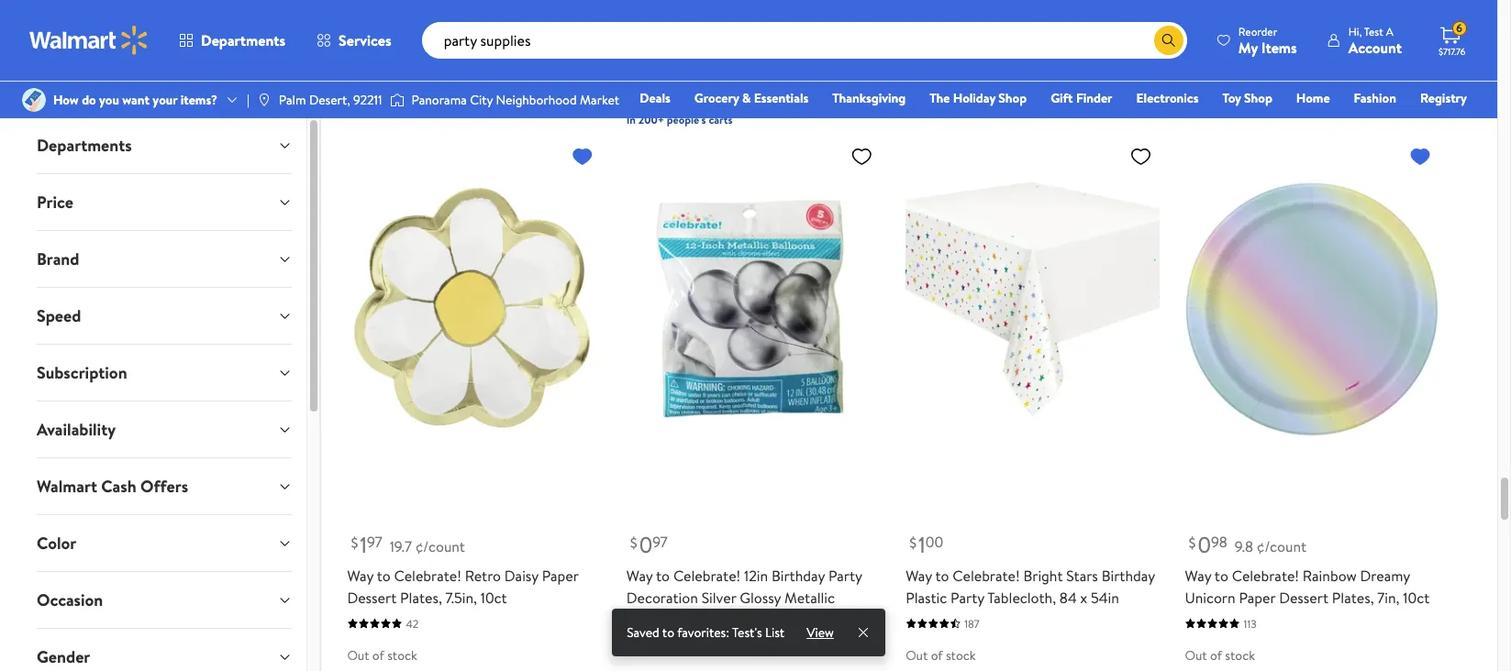 Task type: locate. For each thing, give the bounding box(es) containing it.
party up 187
[[951, 588, 984, 608]]

$ inside $ 0 97
[[630, 533, 637, 553]]

departments inside tab
[[37, 134, 132, 157]]

paper up 113 at the bottom
[[1239, 588, 1276, 608]]

account
[[1348, 37, 1402, 57]]

10ct right 7in,
[[1403, 588, 1430, 608]]

0 vertical spatial party
[[828, 566, 862, 586]]

¢/count right '9.8' at the right bottom of page
[[1257, 536, 1307, 557]]

availability
[[37, 418, 116, 441]]

97 inside $ 0 97
[[653, 532, 668, 553]]

departments down do
[[37, 134, 132, 157]]

 image
[[22, 88, 46, 112], [390, 91, 404, 109]]

2 shop from the left
[[1244, 89, 1272, 107]]

out for 9.8 ¢/count
[[1185, 647, 1207, 665]]

1 $ from the left
[[351, 533, 358, 553]]

1 horizontal spatial 1
[[918, 529, 926, 560]]

1 horizontal spatial delivery
[[1277, 49, 1315, 65]]

dreamy
[[1360, 566, 1410, 586]]

stock for 9.8 ¢/count
[[1225, 647, 1255, 665]]

1 horizontal spatial ¢/count
[[1257, 536, 1307, 557]]

plates, inside $ 1 97 19.7 ¢/count way to celebrate! retro daisy paper dessert plates, 7.5in, 10ct
[[400, 588, 442, 608]]

0 horizontal spatial paper
[[542, 566, 578, 586]]

out for 19.7 ¢/count
[[347, 647, 369, 665]]

 image
[[257, 93, 271, 107]]

to up 'plastic'
[[935, 566, 949, 586]]

$ up the 'decoration'
[[630, 533, 637, 553]]

dessert down rainbow
[[1279, 588, 1328, 608]]

to up unicorn
[[1215, 566, 1228, 586]]

0 horizontal spatial 1
[[360, 529, 367, 560]]

color tab
[[22, 516, 307, 572]]

way
[[347, 566, 374, 586], [626, 566, 653, 586], [906, 566, 932, 586], [1185, 566, 1211, 586]]

1 celebrate! from the left
[[394, 566, 461, 586]]

get up holiday
[[952, 27, 970, 43]]

97
[[367, 532, 382, 553], [653, 532, 668, 553]]

test
[[1364, 23, 1383, 39]]

new! up "the"
[[924, 27, 949, 43]]

97 left 19.7
[[367, 532, 382, 553]]

0 horizontal spatial delivery
[[998, 27, 1036, 43]]

84
[[1060, 588, 1077, 608]]

0 horizontal spatial 0
[[639, 529, 653, 560]]

panorama
[[412, 91, 467, 109]]

97 up the 'decoration'
[[653, 532, 668, 553]]

$717.76
[[1439, 45, 1465, 58]]

list
[[765, 624, 785, 642]]

1 horizontal spatial party
[[951, 588, 984, 608]]

$ inside $ 1 97 19.7 ¢/count way to celebrate! retro daisy paper dessert plates, 7.5in, 10ct
[[351, 533, 358, 553]]

out of stock down 113 at the bottom
[[1185, 647, 1255, 665]]

out of stock down 42
[[347, 647, 417, 665]]

reorder
[[1238, 23, 1277, 39]]

0 vertical spatial get
[[952, 27, 970, 43]]

hi, test a account
[[1348, 23, 1402, 57]]

1 horizontal spatial 0
[[1198, 529, 1211, 560]]

2 $ from the left
[[630, 533, 637, 553]]

party inside way to celebrate! bright stars birthday plastic party tablecloth, 84 x 54in
[[951, 588, 984, 608]]

12in
[[744, 566, 768, 586]]

2 ¢/count from the left
[[1257, 536, 1307, 557]]

1 dessert from the left
[[347, 588, 397, 608]]

$ for $ 0 97
[[630, 533, 637, 553]]

4 way from the left
[[1185, 566, 1211, 586]]

walmart cash offers
[[37, 475, 188, 498]]

new! get auto-delivery down reorder
[[1203, 49, 1315, 65]]

party inside way to celebrate! 12in birthday party decoration silver glossy metallic balloons, 5 count
[[828, 566, 862, 586]]

0 vertical spatial departments button
[[163, 18, 301, 62]]

electronics
[[1136, 89, 1199, 107]]

9.8
[[1235, 536, 1253, 557]]

98
[[1211, 532, 1227, 553]]

out of stock for 9.8 ¢/count
[[1185, 647, 1255, 665]]

0 horizontal spatial ¢/count
[[415, 536, 465, 557]]

out of stock for 19.7 ¢/count
[[347, 647, 417, 665]]

1 horizontal spatial shop
[[1244, 89, 1272, 107]]

to inside $ 1 97 19.7 ¢/count way to celebrate! retro daisy paper dessert plates, 7.5in, 10ct
[[377, 566, 391, 586]]

$ 1 00
[[909, 529, 943, 560]]

1 horizontal spatial dessert
[[1279, 588, 1328, 608]]

plates, inside $ 0 98 9.8 ¢/count way to celebrate! rainbow dreamy unicorn paper dessert plates, 7in, 10ct
[[1332, 588, 1374, 608]]

walmart cash offers tab
[[22, 459, 307, 515]]

registry
[[1420, 89, 1467, 107]]

new! get auto-delivery up the holiday shop
[[924, 27, 1036, 43]]

 image right 92211
[[390, 91, 404, 109]]

services button
[[301, 18, 407, 62]]

stock down 42
[[387, 647, 417, 665]]

54in
[[1091, 588, 1119, 608]]

0 vertical spatial departments
[[201, 30, 285, 50]]

celebrate! up silver at the left
[[673, 566, 741, 586]]

2 way from the left
[[626, 566, 653, 586]]

2 97 from the left
[[653, 532, 668, 553]]

delivery up the holiday shop link
[[998, 27, 1036, 43]]

1 ¢/count from the left
[[415, 536, 465, 557]]

auto- up the holiday shop
[[972, 27, 998, 43]]

shop right toy
[[1244, 89, 1272, 107]]

0 vertical spatial delivery
[[998, 27, 1036, 43]]

departments button up |
[[163, 18, 301, 62]]

get down reorder
[[1231, 49, 1249, 65]]

1 vertical spatial new! get auto-delivery
[[1203, 49, 1315, 65]]

birthday inside way to celebrate! 12in birthday party decoration silver glossy metallic balloons, 5 count
[[772, 566, 825, 586]]

party up metallic
[[828, 566, 862, 586]]

2 1 from the left
[[918, 529, 926, 560]]

price tab
[[22, 174, 307, 230]]

0 up the 'decoration'
[[639, 529, 653, 560]]

0 horizontal spatial 97
[[367, 532, 382, 553]]

1 vertical spatial auto-
[[1252, 49, 1277, 65]]

0 for $ 0 98 9.8 ¢/count way to celebrate! rainbow dreamy unicorn paper dessert plates, 7in, 10ct
[[1198, 529, 1211, 560]]

stock for 19.7 ¢/count
[[387, 647, 417, 665]]

0 for $ 0 97
[[639, 529, 653, 560]]

0 horizontal spatial new! get auto-delivery
[[924, 27, 1036, 43]]

celebrate! down 19.7
[[394, 566, 461, 586]]

birthday up metallic
[[772, 566, 825, 586]]

1 vertical spatial departments
[[37, 134, 132, 157]]

departments up |
[[201, 30, 285, 50]]

paper right "daisy"
[[542, 566, 578, 586]]

2 0 from the left
[[1198, 529, 1211, 560]]

 image for how
[[22, 88, 46, 112]]

10ct inside $ 1 97 19.7 ¢/count way to celebrate! retro daisy paper dessert plates, 7.5in, 10ct
[[481, 588, 507, 608]]

¢/count for 0
[[1257, 536, 1307, 557]]

birthday up 54in
[[1102, 566, 1155, 586]]

celebrate! up tablecloth,
[[953, 566, 1020, 586]]

shop right holiday
[[999, 89, 1027, 107]]

0 horizontal spatial departments
[[37, 134, 132, 157]]

market
[[580, 91, 619, 109]]

out
[[1185, 14, 1207, 32], [347, 647, 369, 665], [906, 647, 928, 665], [1185, 647, 1207, 665]]

97 inside $ 1 97 19.7 ¢/count way to celebrate! retro daisy paper dessert plates, 7.5in, 10ct
[[367, 532, 382, 553]]

1 plates, from the left
[[400, 588, 442, 608]]

1 vertical spatial party
[[951, 588, 984, 608]]

panorama city neighborhood market
[[412, 91, 619, 109]]

¢/count inside $ 0 98 9.8 ¢/count way to celebrate! rainbow dreamy unicorn paper dessert plates, 7in, 10ct
[[1257, 536, 1307, 557]]

silver
[[702, 588, 736, 608]]

0 horizontal spatial 10ct
[[481, 588, 507, 608]]

to down 19.7
[[377, 566, 391, 586]]

desert,
[[309, 91, 350, 109]]

1 way from the left
[[347, 566, 374, 586]]

out for 1
[[906, 647, 928, 665]]

1 horizontal spatial paper
[[1239, 588, 1276, 608]]

stock down 187
[[946, 647, 976, 665]]

$ left 19.7
[[351, 533, 358, 553]]

1 horizontal spatial departments
[[201, 30, 285, 50]]

home link
[[1288, 88, 1338, 108]]

2 10ct from the left
[[1403, 588, 1430, 608]]

1 0 from the left
[[639, 529, 653, 560]]

plates, down rainbow
[[1332, 588, 1374, 608]]

2 dessert from the left
[[1279, 588, 1328, 608]]

out of stock down 187
[[906, 647, 976, 665]]

0 horizontal spatial  image
[[22, 88, 46, 112]]

1 vertical spatial paper
[[1239, 588, 1276, 608]]

metallic
[[785, 588, 835, 608]]

0 vertical spatial new!
[[924, 27, 949, 43]]

delivery
[[998, 27, 1036, 43], [1277, 49, 1315, 65]]

dessert down 19.7
[[347, 588, 397, 608]]

reorder my items
[[1238, 23, 1297, 57]]

to right saved
[[662, 624, 674, 642]]

auto-
[[972, 27, 998, 43], [1252, 49, 1277, 65]]

4 $ from the left
[[1189, 533, 1196, 553]]

color button
[[22, 516, 307, 572]]

availability tab
[[22, 402, 307, 458]]

celebrate!
[[394, 566, 461, 586], [673, 566, 741, 586], [953, 566, 1020, 586], [1232, 566, 1299, 586]]

1 horizontal spatial new!
[[1203, 49, 1228, 65]]

auto- down reorder
[[1252, 49, 1277, 65]]

to up the 'decoration'
[[656, 566, 670, 586]]

grocery & essentials link
[[686, 88, 817, 108]]

stock down 113 at the bottom
[[1225, 647, 1255, 665]]

1 horizontal spatial 10ct
[[1403, 588, 1430, 608]]

how do you want your items?
[[53, 91, 217, 109]]

the
[[930, 89, 950, 107]]

1 10ct from the left
[[481, 588, 507, 608]]

to
[[377, 566, 391, 586], [656, 566, 670, 586], [935, 566, 949, 586], [1215, 566, 1228, 586], [662, 624, 674, 642]]

departments tab
[[22, 117, 307, 173]]

1 for $ 1 00
[[918, 529, 926, 560]]

1 1 from the left
[[360, 529, 367, 560]]

4 celebrate! from the left
[[1232, 566, 1299, 586]]

plates, up 42
[[400, 588, 442, 608]]

2 plates, from the left
[[1332, 588, 1374, 608]]

10ct down retro
[[481, 588, 507, 608]]

out of stock for 1
[[906, 647, 976, 665]]

of for 19.7 ¢/count
[[372, 647, 384, 665]]

¢/count right 19.7
[[415, 536, 465, 557]]

1 left 19.7
[[360, 529, 367, 560]]

97 for 1
[[367, 532, 382, 553]]

2 birthday from the left
[[1102, 566, 1155, 586]]

3 celebrate! from the left
[[953, 566, 1020, 586]]

to for way to celebrate! 12in birthday party decoration silver glossy metallic balloons, 5 count
[[656, 566, 670, 586]]

200+
[[638, 112, 664, 128]]

celebrate! down '9.8' at the right bottom of page
[[1232, 566, 1299, 586]]

¢/count inside $ 1 97 19.7 ¢/count way to celebrate! retro daisy paper dessert plates, 7.5in, 10ct
[[415, 536, 465, 557]]

|
[[247, 91, 249, 109]]

to inside way to celebrate! 12in birthday party decoration silver glossy metallic balloons, 5 count
[[656, 566, 670, 586]]

3 $ from the left
[[909, 533, 917, 553]]

to inside way to celebrate! bright stars birthday plastic party tablecloth, 84 x 54in
[[935, 566, 949, 586]]

0 vertical spatial paper
[[542, 566, 578, 586]]

of
[[1210, 14, 1222, 32], [372, 647, 384, 665], [931, 647, 943, 665], [1210, 647, 1222, 665]]

way to celebrate! bright stars birthday plastic party tablecloth, 84 x 54in
[[906, 566, 1155, 608]]

42
[[406, 616, 419, 632]]

out of stock
[[1185, 14, 1255, 32], [347, 647, 417, 665], [906, 647, 976, 665], [1185, 647, 1255, 665]]

of for 9.8 ¢/count
[[1210, 647, 1222, 665]]

essentials
[[754, 89, 809, 107]]

fashion link
[[1346, 88, 1405, 108]]

1 horizontal spatial get
[[1231, 49, 1249, 65]]

$ left 00
[[909, 533, 917, 553]]

grocery
[[694, 89, 739, 107]]

3 way from the left
[[906, 566, 932, 586]]

$ left 98
[[1189, 533, 1196, 553]]

new! left 'my'
[[1203, 49, 1228, 65]]

1 97 from the left
[[367, 532, 382, 553]]

search icon image
[[1161, 33, 1176, 48]]

1 horizontal spatial plates,
[[1332, 588, 1374, 608]]

0 horizontal spatial plates,
[[400, 588, 442, 608]]

party
[[828, 566, 862, 586], [951, 588, 984, 608]]

plates,
[[400, 588, 442, 608], [1332, 588, 1374, 608]]

departments button down your
[[22, 117, 307, 173]]

tablecloth,
[[987, 588, 1056, 608]]

1 vertical spatial delivery
[[1277, 49, 1315, 65]]

celebrate! inside $ 1 97 19.7 ¢/count way to celebrate! retro daisy paper dessert plates, 7.5in, 10ct
[[394, 566, 461, 586]]

0 horizontal spatial shop
[[999, 89, 1027, 107]]

new!
[[924, 27, 949, 43], [1203, 49, 1228, 65]]

¢/count
[[415, 536, 465, 557], [1257, 536, 1307, 557]]

7in,
[[1377, 588, 1400, 608]]

1 up 'plastic'
[[918, 529, 926, 560]]

1 horizontal spatial 97
[[653, 532, 668, 553]]

debit
[[1357, 115, 1388, 133]]

0 horizontal spatial party
[[828, 566, 862, 586]]

$ inside $ 1 00
[[909, 533, 917, 553]]

0 horizontal spatial auto-
[[972, 27, 998, 43]]

1 horizontal spatial birthday
[[1102, 566, 1155, 586]]

get
[[952, 27, 970, 43], [1231, 49, 1249, 65]]

$ inside $ 0 98 9.8 ¢/count way to celebrate! rainbow dreamy unicorn paper dessert plates, 7in, 10ct
[[1189, 533, 1196, 553]]

toy
[[1222, 89, 1241, 107]]

0 horizontal spatial birthday
[[772, 566, 825, 586]]

1
[[360, 529, 367, 560], [918, 529, 926, 560]]

 image left how
[[22, 88, 46, 112]]

one
[[1326, 115, 1354, 133]]

want
[[122, 91, 150, 109]]

to inside $ 0 98 9.8 ¢/count way to celebrate! rainbow dreamy unicorn paper dessert plates, 7in, 10ct
[[1215, 566, 1228, 586]]

1 birthday from the left
[[772, 566, 825, 586]]

view
[[807, 624, 834, 642]]

1 horizontal spatial  image
[[390, 91, 404, 109]]

delivery up home link
[[1277, 49, 1315, 65]]

one debit link
[[1318, 114, 1397, 134]]

&
[[742, 89, 751, 107]]

1 inside $ 1 97 19.7 ¢/count way to celebrate! retro daisy paper dessert plates, 7.5in, 10ct
[[360, 529, 367, 560]]

2 celebrate! from the left
[[673, 566, 741, 586]]

0 left '9.8' at the right bottom of page
[[1198, 529, 1211, 560]]

grocery & essentials
[[694, 89, 809, 107]]

view button
[[799, 609, 841, 657]]

0 inside $ 0 98 9.8 ¢/count way to celebrate! rainbow dreamy unicorn paper dessert plates, 7in, 10ct
[[1198, 529, 1211, 560]]

0 horizontal spatial dessert
[[347, 588, 397, 608]]

bright
[[1023, 566, 1063, 586]]



Task type: vqa. For each thing, say whether or not it's contained in the screenshot.
the Become a member to get free same-day delivery, gas discounts & more!
no



Task type: describe. For each thing, give the bounding box(es) containing it.
finder
[[1076, 89, 1112, 107]]

stock for 1
[[946, 647, 976, 665]]

$ 0 97
[[630, 529, 668, 560]]

celebrate! inside way to celebrate! 12in birthday party decoration silver glossy metallic balloons, 5 count
[[673, 566, 741, 586]]

stars
[[1066, 566, 1098, 586]]

items
[[1261, 37, 1297, 57]]

7.5in,
[[445, 588, 477, 608]]

44
[[685, 638, 699, 654]]

6 $717.76
[[1439, 20, 1465, 58]]

subscription
[[37, 361, 127, 384]]

occasion button
[[22, 573, 307, 628]]

thanksgiving
[[832, 89, 906, 107]]

paper inside $ 1 97 19.7 ¢/count way to celebrate! retro daisy paper dessert plates, 7.5in, 10ct
[[542, 566, 578, 586]]

19.7
[[390, 536, 412, 557]]

gender tab
[[22, 629, 307, 672]]

stock up 'my'
[[1225, 14, 1255, 32]]

walmart
[[37, 475, 97, 498]]

saved
[[627, 624, 659, 642]]

balloons,
[[626, 610, 683, 630]]

way inside $ 1 97 19.7 ¢/count way to celebrate! retro daisy paper dessert plates, 7.5in, 10ct
[[347, 566, 374, 586]]

gender
[[37, 646, 90, 669]]

price
[[37, 191, 73, 214]]

occasion tab
[[22, 573, 307, 628]]

1 vertical spatial new!
[[1203, 49, 1228, 65]]

brand
[[37, 248, 79, 271]]

113
[[1244, 616, 1257, 632]]

the holiday shop link
[[921, 88, 1035, 108]]

Walmart Site-Wide search field
[[422, 22, 1187, 59]]

plastic
[[906, 588, 947, 608]]

occasion
[[37, 589, 103, 612]]

00
[[926, 532, 943, 553]]

my
[[1238, 37, 1258, 57]]

1 horizontal spatial auto-
[[1252, 49, 1277, 65]]

color
[[37, 532, 76, 555]]

unicorn
[[1185, 588, 1236, 608]]

way to celebrate! 12in birthday party decoration silver glossy metallic balloons, 5 count
[[626, 566, 862, 630]]

paper inside $ 0 98 9.8 ¢/count way to celebrate! rainbow dreamy unicorn paper dessert plates, 7in, 10ct
[[1239, 588, 1276, 608]]

10ct inside $ 0 98 9.8 ¢/count way to celebrate! rainbow dreamy unicorn paper dessert plates, 7in, 10ct
[[1403, 588, 1430, 608]]

add to favorites list, way to celebrate! bright stars birthday plastic party tablecloth, 84 x 54in image
[[1130, 145, 1152, 168]]

walmart cash offers button
[[22, 459, 307, 515]]

brand button
[[22, 231, 307, 287]]

walmart+ link
[[1404, 114, 1475, 134]]

0 horizontal spatial new!
[[924, 27, 949, 43]]

187
[[964, 616, 980, 632]]

home
[[1296, 89, 1330, 107]]

retro
[[465, 566, 501, 586]]

6
[[1456, 20, 1462, 36]]

1 for $ 1 97 19.7 ¢/count way to celebrate! retro daisy paper dessert plates, 7.5in, 10ct
[[360, 529, 367, 560]]

of for 1
[[931, 647, 943, 665]]

 image for panorama
[[390, 91, 404, 109]]

neighborhood
[[496, 91, 577, 109]]

deals
[[640, 89, 670, 107]]

in 200+ people's carts
[[626, 112, 732, 128]]

fashion
[[1354, 89, 1396, 107]]

deals link
[[632, 88, 679, 108]]

92211
[[353, 91, 382, 109]]

close image
[[856, 625, 871, 640]]

palm desert, 92211
[[279, 91, 382, 109]]

way inside way to celebrate! bright stars birthday plastic party tablecloth, 84 x 54in
[[906, 566, 932, 586]]

hi,
[[1348, 23, 1362, 39]]

out of stock up 'my'
[[1185, 14, 1255, 32]]

add to favorites list, way to celebrate! 12in birthday party decoration silver glossy metallic balloons, 5 count image
[[851, 145, 873, 168]]

daisy
[[504, 566, 538, 586]]

speed tab
[[22, 288, 307, 344]]

¢/count for 1
[[415, 536, 465, 557]]

palm
[[279, 91, 306, 109]]

$ for $ 1 00
[[909, 533, 917, 553]]

way to celebrate! bright stars birthday plastic party tablecloth, 84 x 54in image
[[906, 138, 1159, 481]]

people's
[[667, 112, 706, 128]]

you
[[99, 91, 119, 109]]

to for way to celebrate! bright stars birthday plastic party tablecloth, 84 x 54in
[[935, 566, 949, 586]]

availability button
[[22, 402, 307, 458]]

rainbow
[[1303, 566, 1357, 586]]

$ 1 97 19.7 ¢/count way to celebrate! retro daisy paper dessert plates, 7.5in, 10ct
[[347, 529, 578, 608]]

0 vertical spatial auto-
[[972, 27, 998, 43]]

$ for $ 0 98 9.8 ¢/count way to celebrate! rainbow dreamy unicorn paper dessert plates, 7in, 10ct
[[1189, 533, 1196, 553]]

gift finder link
[[1042, 88, 1121, 108]]

your
[[153, 91, 177, 109]]

services
[[339, 30, 391, 50]]

walmart image
[[29, 26, 149, 55]]

cash
[[101, 475, 136, 498]]

way to celebrate! rainbow dreamy unicorn paper dessert plates, 7in, 10ct image
[[1185, 138, 1439, 481]]

holiday
[[953, 89, 995, 107]]

toy shop link
[[1214, 88, 1281, 108]]

1 shop from the left
[[999, 89, 1027, 107]]

walmart+
[[1412, 115, 1467, 133]]

thanksgiving link
[[824, 88, 914, 108]]

the holiday shop
[[930, 89, 1027, 107]]

$ for $ 1 97 19.7 ¢/count way to celebrate! retro daisy paper dessert plates, 7.5in, 10ct
[[351, 533, 358, 553]]

favorites:
[[677, 624, 729, 642]]

birthday inside way to celebrate! bright stars birthday plastic party tablecloth, 84 x 54in
[[1102, 566, 1155, 586]]

0 vertical spatial new! get auto-delivery
[[924, 27, 1036, 43]]

5
[[687, 610, 695, 630]]

gift finder
[[1051, 89, 1112, 107]]

way inside $ 0 98 9.8 ¢/count way to celebrate! rainbow dreamy unicorn paper dessert plates, 7in, 10ct
[[1185, 566, 1211, 586]]

1 horizontal spatial new! get auto-delivery
[[1203, 49, 1315, 65]]

celebrate! inside way to celebrate! bright stars birthday plastic party tablecloth, 84 x 54in
[[953, 566, 1020, 586]]

how
[[53, 91, 79, 109]]

glossy
[[740, 588, 781, 608]]

dessert inside $ 1 97 19.7 ¢/count way to celebrate! retro daisy paper dessert plates, 7.5in, 10ct
[[347, 588, 397, 608]]

price button
[[22, 174, 307, 230]]

1 vertical spatial departments button
[[22, 117, 307, 173]]

test's
[[732, 624, 762, 642]]

subscription tab
[[22, 345, 307, 401]]

way to celebrate! retro daisy paper dessert plates, 7.5in, 10ct image
[[347, 138, 601, 481]]

city
[[470, 91, 493, 109]]

carts
[[709, 112, 732, 128]]

celebrate! inside $ 0 98 9.8 ¢/count way to celebrate! rainbow dreamy unicorn paper dessert plates, 7in, 10ct
[[1232, 566, 1299, 586]]

dessert inside $ 0 98 9.8 ¢/count way to celebrate! rainbow dreamy unicorn paper dessert plates, 7in, 10ct
[[1279, 588, 1328, 608]]

Search search field
[[422, 22, 1187, 59]]

0 horizontal spatial get
[[952, 27, 970, 43]]

1 vertical spatial get
[[1231, 49, 1249, 65]]

brand tab
[[22, 231, 307, 287]]

in
[[626, 112, 636, 128]]

way to celebrate! 12in birthday party decoration silver glossy metallic balloons, 5 count image
[[626, 138, 880, 481]]

gift
[[1051, 89, 1073, 107]]

to for saved to favorites: test's list
[[662, 624, 674, 642]]

decoration
[[626, 588, 698, 608]]

registry link
[[1412, 88, 1475, 108]]

remove from favorites list, way to celebrate! rainbow dreamy unicorn paper dessert plates, 7in, 10ct image
[[1409, 145, 1431, 168]]

count
[[698, 610, 738, 630]]

97 for 0
[[653, 532, 668, 553]]

electronics link
[[1128, 88, 1207, 108]]

way inside way to celebrate! 12in birthday party decoration silver glossy metallic balloons, 5 count
[[626, 566, 653, 586]]

speed
[[37, 305, 81, 328]]

remove from favorites list, way to celebrate! retro daisy paper dessert plates, 7.5in, 10ct image
[[571, 145, 593, 168]]

items?
[[180, 91, 217, 109]]

saved to favorites: test's list
[[627, 624, 785, 642]]



